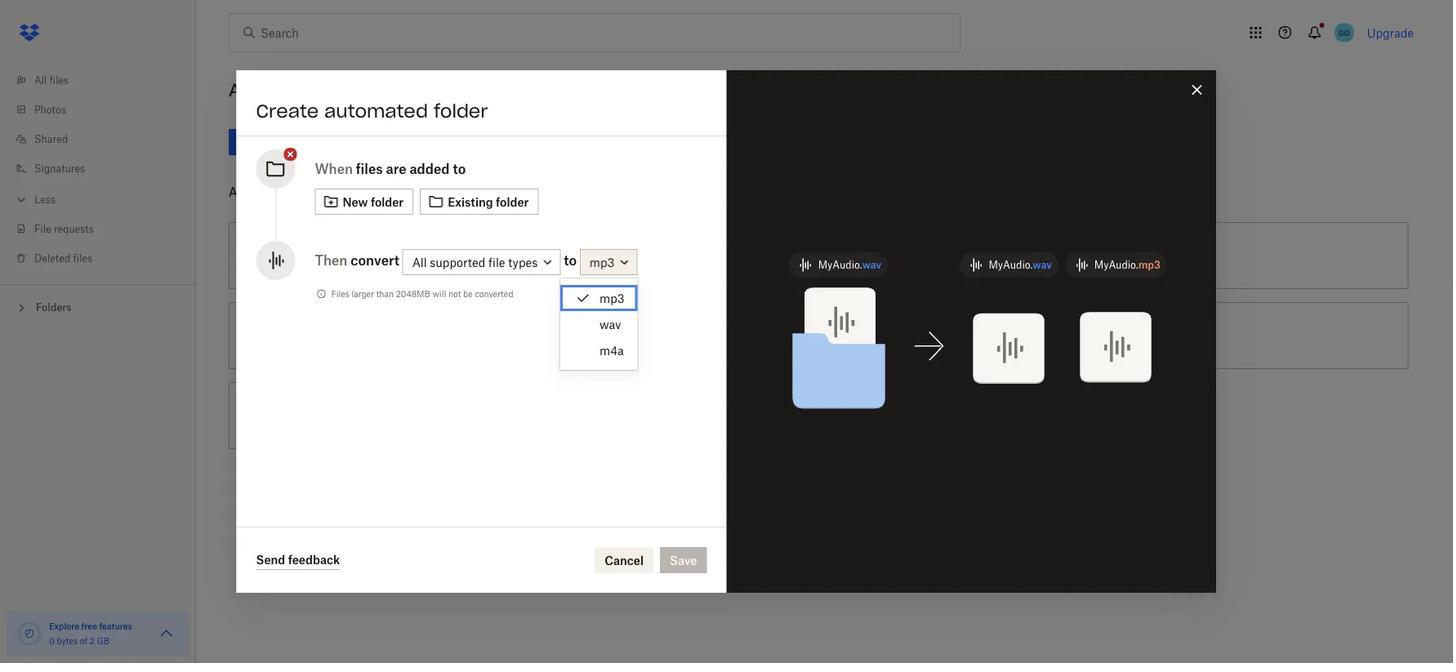 Task type: vqa. For each thing, say whether or not it's contained in the screenshot.
set up this folder to automatically handle tasks like organizing your content and converting files. you will set up your automation after we share the folder.
no



Task type: describe. For each thing, give the bounding box(es) containing it.
category
[[348, 249, 395, 263]]

added
[[410, 161, 450, 177]]

m4a
[[600, 344, 624, 357]]

convert files to pdfs
[[1090, 249, 1205, 263]]

create automated folder dialog
[[236, 70, 1217, 593]]

files are added to
[[356, 161, 466, 177]]

bytes
[[57, 636, 78, 646]]

mp3 radio item
[[560, 285, 638, 311]]

folders
[[36, 301, 72, 314]]

unzip files
[[1090, 329, 1148, 343]]

then
[[315, 252, 348, 268]]

unzip
[[1090, 329, 1122, 343]]

files right renames
[[822, 249, 845, 263]]

upgrade
[[1367, 26, 1414, 40]]

signatures link
[[13, 154, 196, 183]]

free
[[81, 621, 97, 631]]

files larger than 2048mb will not be converted
[[331, 289, 513, 299]]

folder
[[434, 100, 488, 123]]

less image
[[13, 192, 29, 208]]

to left mp3 "dropdown button"
[[564, 252, 577, 268]]

set
[[693, 249, 711, 263]]

convert files to pdfs button
[[1017, 216, 1415, 296]]

2
[[90, 636, 95, 646]]

photos link
[[13, 95, 196, 124]]

when
[[315, 161, 353, 177]]

files right convert
[[1136, 249, 1159, 263]]

an
[[259, 183, 277, 200]]

file
[[34, 223, 51, 235]]

all files
[[34, 74, 69, 86]]

converted
[[475, 289, 513, 299]]

add
[[229, 183, 255, 200]]

1 myaudio. from the left
[[818, 259, 862, 271]]

add an automation
[[229, 183, 359, 200]]

to right format
[[805, 329, 816, 343]]

choose a file format to convert videos to
[[693, 329, 911, 343]]

2 myaudio. wav from the left
[[989, 259, 1052, 271]]

add an automation main content
[[222, 118, 1453, 663]]

dropbox image
[[13, 16, 46, 49]]

unzip files button
[[1017, 296, 1415, 376]]

deleted
[[34, 252, 71, 264]]

mp3 button
[[580, 249, 637, 275]]

to left pdfs
[[1162, 249, 1173, 263]]

files
[[331, 289, 349, 299]]

upgrade link
[[1367, 26, 1414, 40]]

choose a category to sort files by
[[295, 249, 475, 263]]

a for rule
[[714, 249, 721, 263]]

that
[[748, 249, 769, 263]]

file
[[746, 329, 763, 343]]

signatures
[[34, 162, 85, 174]]

mp3 inside radio item
[[600, 291, 625, 305]]

1 horizontal spatial wav
[[862, 259, 882, 271]]

set a rule that renames files button
[[620, 216, 1017, 296]]

list containing all files
[[0, 56, 196, 284]]

by
[[462, 249, 475, 263]]

pdfs
[[1176, 249, 1205, 263]]

than
[[376, 289, 394, 299]]

less
[[34, 193, 56, 205]]

files right all
[[49, 74, 69, 86]]

files inside button
[[436, 249, 459, 263]]

mp3 right convert
[[1139, 259, 1161, 271]]



Task type: locate. For each thing, give the bounding box(es) containing it.
choose for choose a category to sort files by
[[295, 249, 336, 263]]

0 horizontal spatial wav
[[600, 317, 621, 331]]

convert inside "create automated folder" dialog
[[351, 252, 399, 268]]

wav left convert
[[1033, 259, 1052, 271]]

automations
[[229, 79, 347, 102]]

sort
[[412, 249, 433, 263]]

0 horizontal spatial a
[[339, 249, 345, 263]]

files right unzip
[[1125, 329, 1148, 343]]

explore free features 0 bytes of 2 gb
[[49, 621, 132, 646]]

convert left videos
[[819, 329, 859, 343]]

a for file
[[737, 329, 743, 343]]

1 horizontal spatial choose
[[693, 329, 733, 343]]

deleted files
[[34, 252, 92, 264]]

to inside button
[[398, 249, 409, 263]]

format
[[766, 329, 802, 343]]

0 horizontal spatial myaudio.
[[818, 259, 862, 271]]

create automated folder
[[256, 100, 488, 123]]

2 horizontal spatial a
[[737, 329, 743, 343]]

myaudio. mp3
[[1094, 259, 1161, 271]]

are
[[386, 161, 406, 177]]

myaudio. wav
[[818, 259, 882, 271], [989, 259, 1052, 271]]

mp3 inside "dropdown button"
[[590, 255, 615, 269]]

files left the by
[[436, 249, 459, 263]]

larger
[[352, 289, 374, 299]]

0 horizontal spatial myaudio. wav
[[818, 259, 882, 271]]

shared link
[[13, 124, 196, 154]]

be
[[463, 289, 473, 299]]

mp3
[[590, 255, 615, 269], [1139, 259, 1161, 271], [600, 291, 625, 305]]

convert up than
[[351, 252, 399, 268]]

choose left file
[[693, 329, 733, 343]]

convert
[[1090, 249, 1133, 263]]

will
[[433, 289, 446, 299]]

file requests link
[[13, 214, 196, 243]]

a left category
[[339, 249, 345, 263]]

renames
[[772, 249, 819, 263]]

gb
[[97, 636, 110, 646]]

to
[[453, 161, 466, 177], [398, 249, 409, 263], [1162, 249, 1173, 263], [564, 252, 577, 268], [805, 329, 816, 343], [900, 329, 911, 343]]

explore
[[49, 621, 79, 631]]

1 horizontal spatial a
[[714, 249, 721, 263]]

choose up files
[[295, 249, 336, 263]]

choose inside button
[[295, 249, 336, 263]]

0 horizontal spatial choose
[[295, 249, 336, 263]]

0 vertical spatial convert
[[351, 252, 399, 268]]

mp3 up "mp3" radio item on the top left of the page
[[590, 255, 615, 269]]

files inside "create automated folder" dialog
[[356, 161, 383, 177]]

1 horizontal spatial myaudio.
[[989, 259, 1033, 271]]

set a rule that renames files
[[693, 249, 845, 263]]

photos
[[34, 103, 66, 116]]

wav up m4a
[[600, 317, 621, 331]]

a for category
[[339, 249, 345, 263]]

convert inside button
[[819, 329, 859, 343]]

2 myaudio. from the left
[[989, 259, 1033, 271]]

automated
[[324, 100, 428, 123]]

files left are
[[356, 161, 383, 177]]

to right added
[[453, 161, 466, 177]]

features
[[99, 621, 132, 631]]

0
[[49, 636, 54, 646]]

to left sort
[[398, 249, 409, 263]]

requests
[[54, 223, 94, 235]]

choose inside button
[[693, 329, 733, 343]]

1 horizontal spatial myaudio. wav
[[989, 259, 1052, 271]]

files
[[49, 74, 69, 86], [356, 161, 383, 177], [436, 249, 459, 263], [822, 249, 845, 263], [1136, 249, 1159, 263], [73, 252, 92, 264], [1125, 329, 1148, 343]]

2 horizontal spatial myaudio.
[[1094, 259, 1139, 271]]

0 vertical spatial choose
[[295, 249, 336, 263]]

a
[[339, 249, 345, 263], [714, 249, 721, 263], [737, 329, 743, 343]]

a left file
[[737, 329, 743, 343]]

convert
[[351, 252, 399, 268], [819, 329, 859, 343]]

videos
[[862, 329, 897, 343]]

choose a category to sort files by button
[[222, 216, 620, 296]]

1 vertical spatial choose
[[693, 329, 733, 343]]

1 horizontal spatial convert
[[819, 329, 859, 343]]

quota usage element
[[16, 621, 42, 647]]

automation
[[281, 183, 359, 200]]

1 myaudio. wav from the left
[[818, 259, 882, 271]]

mp3 down mp3 "dropdown button"
[[600, 291, 625, 305]]

choose
[[295, 249, 336, 263], [693, 329, 733, 343]]

list
[[0, 56, 196, 284]]

shared
[[34, 133, 68, 145]]

3 myaudio. from the left
[[1094, 259, 1139, 271]]

a inside button
[[339, 249, 345, 263]]

deleted files link
[[13, 243, 196, 273]]

choose for choose a file format to convert videos to
[[693, 329, 733, 343]]

rule
[[724, 249, 745, 263]]

all files link
[[13, 65, 196, 95]]

a right the set
[[714, 249, 721, 263]]

myaudio.
[[818, 259, 862, 271], [989, 259, 1033, 271], [1094, 259, 1139, 271]]

folders button
[[0, 295, 196, 319]]

choose a file format to convert videos to button
[[620, 296, 1017, 376]]

1 vertical spatial convert
[[819, 329, 859, 343]]

2 horizontal spatial wav
[[1033, 259, 1052, 271]]

wav up videos
[[862, 259, 882, 271]]

0 horizontal spatial convert
[[351, 252, 399, 268]]

file requests
[[34, 223, 94, 235]]

to right videos
[[900, 329, 911, 343]]

all
[[34, 74, 47, 86]]

of
[[80, 636, 87, 646]]

wav
[[862, 259, 882, 271], [1033, 259, 1052, 271], [600, 317, 621, 331]]

files right deleted
[[73, 252, 92, 264]]

2048mb
[[396, 289, 430, 299]]

not
[[448, 289, 461, 299]]

create
[[256, 100, 319, 123]]



